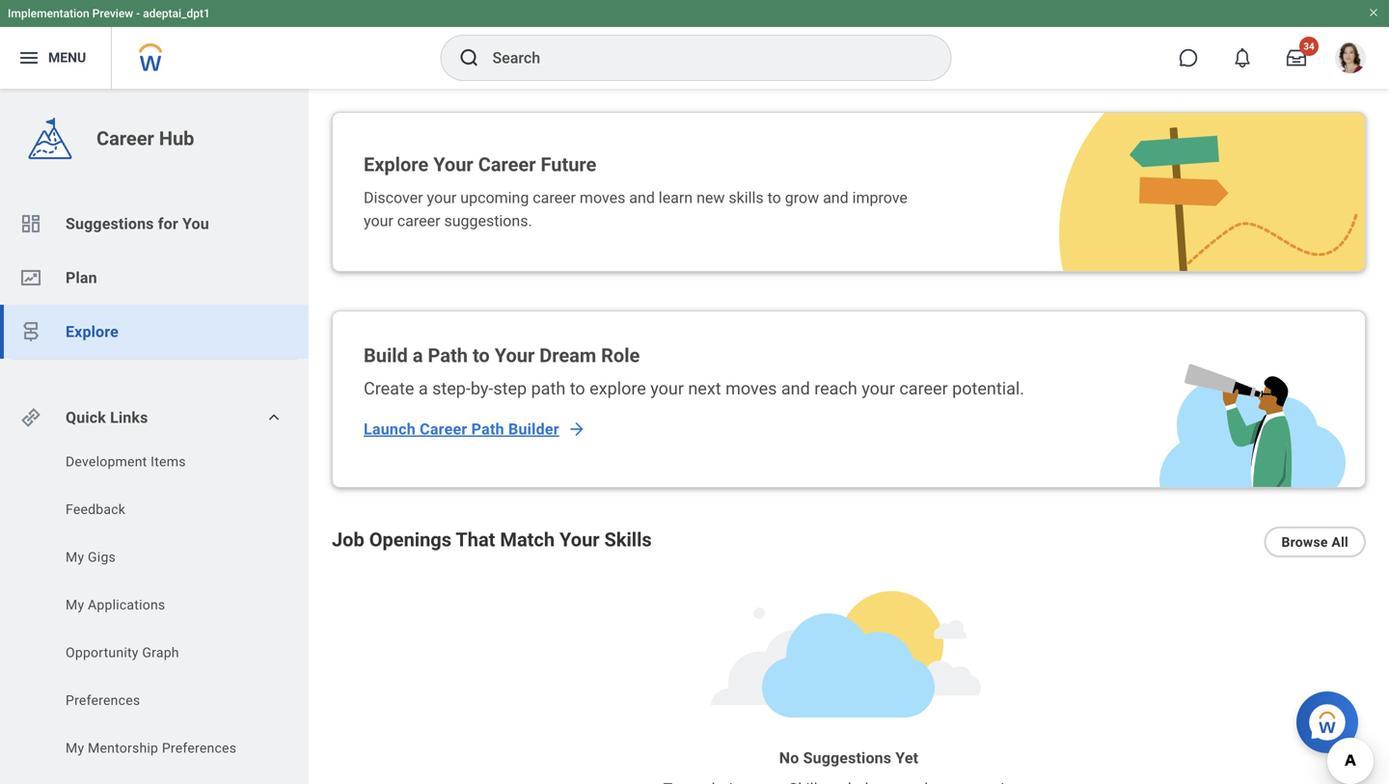 Task type: describe. For each thing, give the bounding box(es) containing it.
improve
[[853, 189, 908, 207]]

step
[[493, 379, 527, 399]]

applications
[[88, 597, 165, 613]]

preferences inside my mentorship preferences "link"
[[162, 741, 237, 757]]

build
[[364, 345, 408, 367]]

link image
[[19, 406, 42, 429]]

timeline milestone image
[[19, 320, 42, 344]]

links
[[110, 409, 148, 427]]

match
[[500, 529, 555, 551]]

list containing development items
[[0, 453, 309, 764]]

a for build
[[413, 345, 423, 367]]

discover
[[364, 189, 423, 207]]

onboarding home image
[[19, 266, 42, 289]]

quick links element
[[19, 399, 293, 437]]

chevron up small image
[[264, 408, 284, 427]]

34
[[1304, 41, 1315, 52]]

0 vertical spatial your
[[433, 153, 474, 176]]

plan
[[66, 269, 97, 287]]

preferences link
[[64, 691, 262, 711]]

list containing suggestions for you
[[0, 197, 309, 359]]

gigs
[[88, 550, 116, 565]]

implementation
[[8, 7, 89, 20]]

job openings that match your skills
[[332, 529, 652, 551]]

by-
[[471, 379, 493, 399]]

development items link
[[64, 453, 262, 472]]

dream
[[540, 345, 597, 367]]

browse
[[1282, 534, 1329, 550]]

upcoming
[[461, 189, 529, 207]]

career inside button
[[420, 420, 467, 439]]

path
[[531, 379, 566, 399]]

suggestions for you
[[66, 215, 209, 233]]

launch career path builder button
[[364, 420, 587, 439]]

career for step-
[[900, 379, 948, 399]]

path for career
[[472, 420, 504, 439]]

explore link
[[0, 305, 309, 359]]

browse all
[[1282, 534, 1349, 550]]

reach
[[815, 379, 858, 399]]

menu
[[48, 50, 86, 66]]

that
[[456, 529, 495, 551]]

potential.
[[953, 379, 1025, 399]]

opportunity graph
[[66, 645, 179, 661]]

moves inside discover your upcoming career moves and learn new skills to grow and improve your career suggestions.
[[580, 189, 626, 207]]

items
[[151, 454, 186, 470]]

menu button
[[0, 27, 111, 89]]

my applications
[[66, 597, 165, 613]]

profile logan mcneil image
[[1336, 42, 1366, 77]]

learn
[[659, 189, 693, 207]]

your down discover in the left top of the page
[[364, 212, 394, 230]]

skills
[[605, 529, 652, 551]]

and for grow
[[823, 189, 849, 207]]

next
[[688, 379, 721, 399]]

future
[[541, 153, 597, 176]]

career for upcoming
[[397, 212, 441, 230]]

-
[[136, 7, 140, 20]]

0 horizontal spatial career
[[96, 127, 154, 150]]

step-
[[432, 379, 471, 399]]

openings
[[369, 529, 452, 551]]

opportunity graph link
[[64, 644, 262, 663]]

arrow right image
[[567, 420, 587, 439]]

your for match
[[560, 529, 600, 551]]

opportunity
[[66, 645, 139, 661]]



Task type: locate. For each thing, give the bounding box(es) containing it.
preview
[[92, 7, 133, 20]]

my mentorship preferences link
[[64, 739, 262, 758]]

dashboard image
[[19, 212, 42, 235]]

1 horizontal spatial path
[[472, 420, 504, 439]]

path for a
[[428, 345, 468, 367]]

you
[[182, 215, 209, 233]]

a right build
[[413, 345, 423, 367]]

and left learn
[[629, 189, 655, 207]]

1 horizontal spatial career
[[420, 420, 467, 439]]

career down discover in the left top of the page
[[397, 212, 441, 230]]

path down by-
[[472, 420, 504, 439]]

preferences inside preferences link
[[66, 693, 140, 709]]

0 horizontal spatial suggestions
[[66, 215, 154, 233]]

job
[[332, 529, 365, 551]]

0 vertical spatial path
[[428, 345, 468, 367]]

1 horizontal spatial preferences
[[162, 741, 237, 757]]

no
[[779, 749, 799, 768]]

1 my from the top
[[66, 550, 84, 565]]

1 horizontal spatial and
[[782, 379, 810, 399]]

2 horizontal spatial your
[[560, 529, 600, 551]]

path up "step-"
[[428, 345, 468, 367]]

to right path
[[570, 379, 585, 399]]

2 horizontal spatial career
[[900, 379, 948, 399]]

explore down 'plan'
[[66, 323, 119, 341]]

2 horizontal spatial to
[[768, 189, 781, 207]]

quick links
[[66, 409, 148, 427]]

moves
[[580, 189, 626, 207], [726, 379, 777, 399]]

34 button
[[1276, 37, 1319, 79]]

0 vertical spatial a
[[413, 345, 423, 367]]

all
[[1332, 534, 1349, 550]]

skills
[[729, 189, 764, 207]]

grow
[[785, 189, 819, 207]]

mentorship
[[88, 741, 158, 757]]

preferences
[[66, 693, 140, 709], [162, 741, 237, 757]]

0 horizontal spatial explore
[[66, 323, 119, 341]]

list
[[0, 197, 309, 359], [0, 453, 309, 764]]

your left skills
[[560, 529, 600, 551]]

0 vertical spatial career
[[533, 189, 576, 207]]

my mentorship preferences
[[66, 741, 237, 757]]

and for moves
[[782, 379, 810, 399]]

notifications large image
[[1233, 48, 1253, 68]]

create
[[364, 379, 414, 399]]

explore
[[590, 379, 646, 399]]

my applications link
[[64, 596, 262, 615]]

a for create
[[419, 379, 428, 399]]

development
[[66, 454, 147, 470]]

my
[[66, 550, 84, 565], [66, 597, 84, 613], [66, 741, 84, 757]]

for
[[158, 215, 178, 233]]

1 vertical spatial list
[[0, 453, 309, 764]]

my for my mentorship preferences
[[66, 741, 84, 757]]

and
[[629, 189, 655, 207], [823, 189, 849, 207], [782, 379, 810, 399]]

my down my gigs on the bottom
[[66, 597, 84, 613]]

a left "step-"
[[419, 379, 428, 399]]

2 my from the top
[[66, 597, 84, 613]]

0 horizontal spatial preferences
[[66, 693, 140, 709]]

menu banner
[[0, 0, 1390, 89]]

2 vertical spatial career
[[900, 379, 948, 399]]

launch career path builder
[[364, 420, 560, 439]]

2 list from the top
[[0, 453, 309, 764]]

your for to
[[495, 345, 535, 367]]

career left potential.
[[900, 379, 948, 399]]

1 vertical spatial your
[[495, 345, 535, 367]]

browse all link
[[1265, 527, 1366, 558]]

1 horizontal spatial moves
[[726, 379, 777, 399]]

quick
[[66, 409, 106, 427]]

close environment banner image
[[1368, 7, 1380, 18]]

path
[[428, 345, 468, 367], [472, 420, 504, 439]]

1 vertical spatial to
[[473, 345, 490, 367]]

0 vertical spatial explore
[[364, 153, 429, 176]]

1 vertical spatial a
[[419, 379, 428, 399]]

my gigs
[[66, 550, 116, 565]]

and left reach
[[782, 379, 810, 399]]

career
[[96, 127, 154, 150], [478, 153, 536, 176], [420, 420, 467, 439]]

to
[[768, 189, 781, 207], [473, 345, 490, 367], [570, 379, 585, 399]]

discover your upcoming career moves and learn new skills to grow and improve your career suggestions.
[[364, 189, 908, 230]]

suggestions left for
[[66, 215, 154, 233]]

0 horizontal spatial moves
[[580, 189, 626, 207]]

my for my applications
[[66, 597, 84, 613]]

1 vertical spatial explore
[[66, 323, 119, 341]]

new
[[697, 189, 725, 207]]

0 vertical spatial career
[[96, 127, 154, 150]]

0 vertical spatial preferences
[[66, 693, 140, 709]]

a
[[413, 345, 423, 367], [419, 379, 428, 399]]

my inside my gigs link
[[66, 550, 84, 565]]

2 horizontal spatial and
[[823, 189, 849, 207]]

2 vertical spatial to
[[570, 379, 585, 399]]

moves right next
[[726, 379, 777, 399]]

inbox large image
[[1287, 48, 1307, 68]]

launch
[[364, 420, 416, 439]]

Search Workday  search field
[[493, 37, 911, 79]]

your
[[433, 153, 474, 176], [495, 345, 535, 367], [560, 529, 600, 551]]

my left mentorship
[[66, 741, 84, 757]]

my for my gigs
[[66, 550, 84, 565]]

adeptai_dpt1
[[143, 7, 210, 20]]

and right "grow"
[[823, 189, 849, 207]]

moves down future on the top left of page
[[580, 189, 626, 207]]

0 vertical spatial list
[[0, 197, 309, 359]]

plan link
[[0, 251, 309, 305]]

your left next
[[651, 379, 684, 399]]

path inside button
[[472, 420, 504, 439]]

1 vertical spatial path
[[472, 420, 504, 439]]

your right reach
[[862, 379, 895, 399]]

1 vertical spatial preferences
[[162, 741, 237, 757]]

feedback
[[66, 502, 126, 518]]

your up step
[[495, 345, 535, 367]]

1 horizontal spatial suggestions
[[803, 749, 892, 768]]

my left gigs at bottom
[[66, 550, 84, 565]]

1 vertical spatial my
[[66, 597, 84, 613]]

explore
[[364, 153, 429, 176], [66, 323, 119, 341]]

justify image
[[17, 46, 41, 69]]

0 vertical spatial suggestions
[[66, 215, 154, 233]]

explore your career future
[[364, 153, 597, 176]]

no suggestions yet
[[779, 749, 919, 768]]

my inside my mentorship preferences "link"
[[66, 741, 84, 757]]

preferences down preferences link
[[162, 741, 237, 757]]

1 vertical spatial suggestions
[[803, 749, 892, 768]]

builder
[[509, 420, 560, 439]]

1 horizontal spatial career
[[533, 189, 576, 207]]

feedback link
[[64, 500, 262, 520]]

explore for explore your career future
[[364, 153, 429, 176]]

2 vertical spatial your
[[560, 529, 600, 551]]

preferences down opportunity
[[66, 693, 140, 709]]

launch career path builder icon image
[[1160, 364, 1346, 487]]

to up by-
[[473, 345, 490, 367]]

career hub
[[96, 127, 194, 150]]

1 horizontal spatial to
[[570, 379, 585, 399]]

implementation preview -   adeptai_dpt1
[[8, 7, 210, 20]]

0 horizontal spatial to
[[473, 345, 490, 367]]

1 list from the top
[[0, 197, 309, 359]]

role
[[601, 345, 640, 367]]

2 vertical spatial career
[[420, 420, 467, 439]]

2 vertical spatial my
[[66, 741, 84, 757]]

career
[[533, 189, 576, 207], [397, 212, 441, 230], [900, 379, 948, 399]]

career down "step-"
[[420, 420, 467, 439]]

hub
[[159, 127, 194, 150]]

0 vertical spatial my
[[66, 550, 84, 565]]

2 horizontal spatial career
[[478, 153, 536, 176]]

suggestions for you link
[[0, 197, 309, 251]]

explore for explore
[[66, 323, 119, 341]]

suggestions right no
[[803, 749, 892, 768]]

career left the "hub"
[[96, 127, 154, 150]]

0 horizontal spatial career
[[397, 212, 441, 230]]

suggestions
[[66, 215, 154, 233], [803, 749, 892, 768]]

explore up discover in the left top of the page
[[364, 153, 429, 176]]

1 horizontal spatial your
[[495, 345, 535, 367]]

0 vertical spatial moves
[[580, 189, 626, 207]]

to inside discover your upcoming career moves and learn new skills to grow and improve your career suggestions.
[[768, 189, 781, 207]]

1 vertical spatial moves
[[726, 379, 777, 399]]

career down future on the top left of page
[[533, 189, 576, 207]]

0 horizontal spatial path
[[428, 345, 468, 367]]

1 vertical spatial career
[[478, 153, 536, 176]]

0 horizontal spatial and
[[629, 189, 655, 207]]

your up "upcoming"
[[433, 153, 474, 176]]

suggestions.
[[444, 212, 532, 230]]

0 horizontal spatial your
[[433, 153, 474, 176]]

1 horizontal spatial explore
[[364, 153, 429, 176]]

search image
[[458, 46, 481, 69]]

3 my from the top
[[66, 741, 84, 757]]

my gigs link
[[64, 548, 262, 567]]

1 vertical spatial career
[[397, 212, 441, 230]]

0 vertical spatial to
[[768, 189, 781, 207]]

my inside my applications 'link'
[[66, 597, 84, 613]]

build a path to your dream role
[[364, 345, 640, 367]]

your
[[427, 189, 457, 207], [364, 212, 394, 230], [651, 379, 684, 399], [862, 379, 895, 399]]

yet
[[896, 749, 919, 768]]

your right discover in the left top of the page
[[427, 189, 457, 207]]

to left "grow"
[[768, 189, 781, 207]]

development items
[[66, 454, 186, 470]]

create a step-by-step path to explore your next moves and reach your career potential.
[[364, 379, 1025, 399]]

career up "upcoming"
[[478, 153, 536, 176]]

graph
[[142, 645, 179, 661]]



Task type: vqa. For each thing, say whether or not it's contained in the screenshot.
bottommost Preferences
yes



